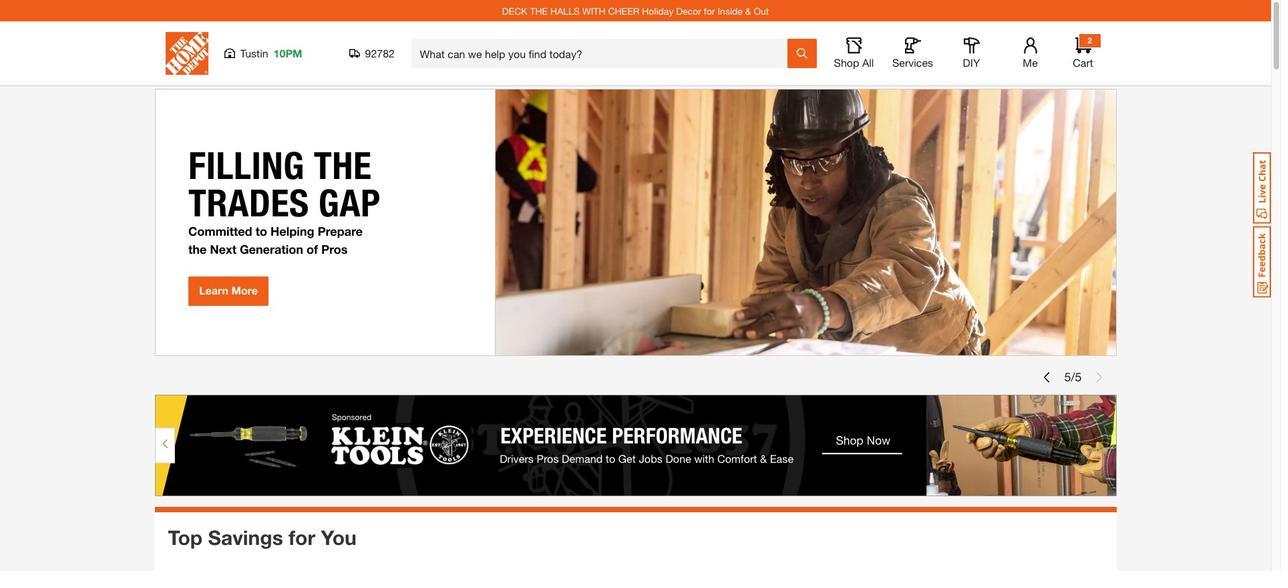 Task type: describe. For each thing, give the bounding box(es) containing it.
What can we help you find today? search field
[[420, 39, 786, 67]]

2
[[1087, 35, 1092, 45]]

&
[[745, 5, 751, 16]]

deck the halls with cheer holiday decor for inside & out
[[502, 5, 769, 16]]

shop
[[834, 56, 859, 69]]

top savings for you
[[168, 526, 357, 550]]

1 vertical spatial for
[[289, 526, 315, 550]]

deck the halls with cheer holiday decor for inside & out link
[[502, 5, 769, 16]]

out
[[754, 5, 769, 16]]

92782
[[365, 47, 395, 59]]

services
[[892, 56, 933, 69]]

halls
[[550, 5, 580, 16]]

shop all
[[834, 56, 874, 69]]

decor
[[676, 5, 701, 16]]

me button
[[1009, 37, 1052, 69]]

holiday
[[642, 5, 674, 16]]

deck
[[502, 5, 527, 16]]



Task type: locate. For each thing, give the bounding box(es) containing it.
for left you
[[289, 526, 315, 550]]

me
[[1023, 56, 1038, 69]]

live chat image
[[1253, 152, 1271, 224]]

5 left the this is the last slide image
[[1075, 369, 1082, 384]]

for left the inside
[[704, 5, 715, 16]]

2 5 from the left
[[1075, 369, 1082, 384]]

cart 2
[[1073, 35, 1093, 69]]

shop all button
[[833, 37, 875, 69]]

inside
[[718, 5, 743, 16]]

tustin 10pm
[[240, 47, 302, 59]]

1 5 from the left
[[1064, 369, 1071, 384]]

tustin
[[240, 47, 268, 59]]

this is the last slide image
[[1094, 372, 1104, 382]]

image for filling the trades gap committed to helping prepare  the next generation of pros image
[[155, 89, 1116, 356]]

services button
[[891, 37, 934, 69]]

all
[[862, 56, 874, 69]]

for
[[704, 5, 715, 16], [289, 526, 315, 550]]

5
[[1064, 369, 1071, 384], [1075, 369, 1082, 384]]

the home depot logo image
[[165, 32, 208, 75]]

diy
[[963, 56, 980, 69]]

0 horizontal spatial 5
[[1064, 369, 1071, 384]]

feedback link image
[[1253, 226, 1271, 298]]

0 horizontal spatial for
[[289, 526, 315, 550]]

92782 button
[[349, 47, 395, 60]]

cart
[[1073, 56, 1093, 69]]

5 / 5
[[1064, 369, 1082, 384]]

you
[[321, 526, 357, 550]]

diy button
[[950, 37, 993, 69]]

the
[[530, 5, 548, 16]]

with
[[582, 5, 605, 16]]

cheer
[[608, 5, 639, 16]]

10pm
[[274, 47, 302, 59]]

savings
[[208, 526, 283, 550]]

previous slide image
[[1042, 372, 1052, 382]]

top
[[168, 526, 202, 550]]

1 horizontal spatial for
[[704, 5, 715, 16]]

5 right previous slide image
[[1064, 369, 1071, 384]]

1 horizontal spatial 5
[[1075, 369, 1082, 384]]

/
[[1071, 369, 1075, 384]]

0 vertical spatial for
[[704, 5, 715, 16]]



Task type: vqa. For each thing, say whether or not it's contained in the screenshot.
topmost Account
no



